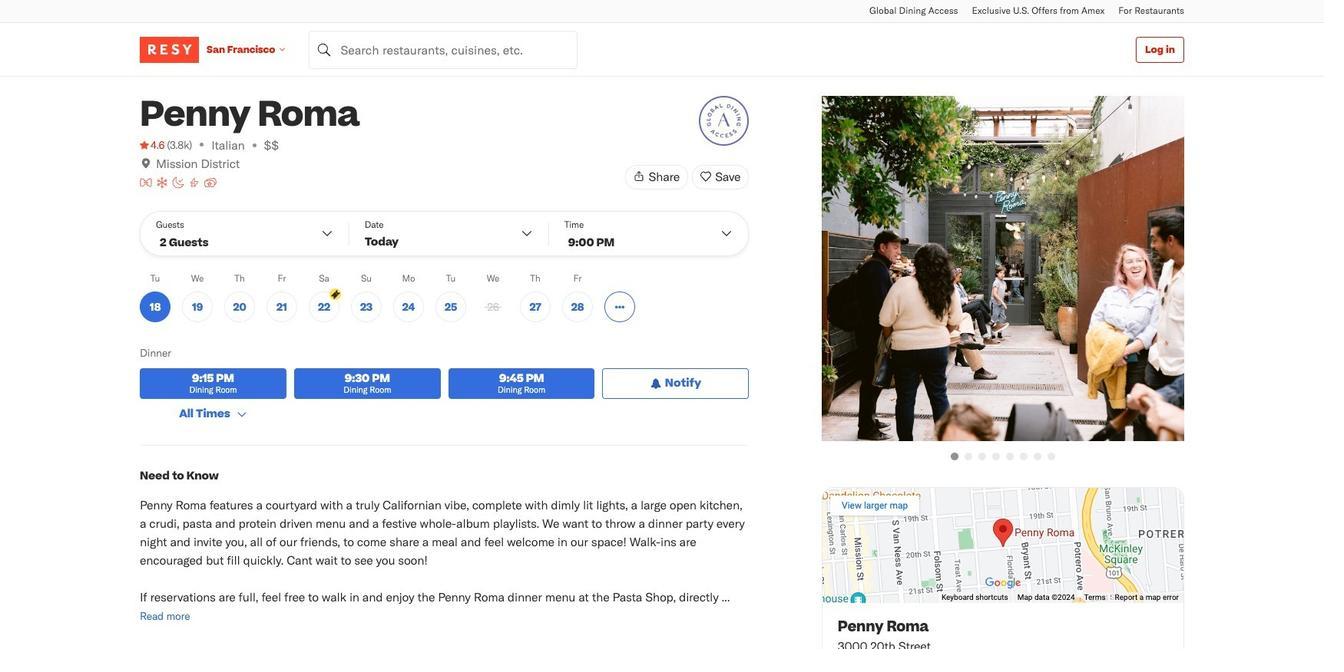 Task type: vqa. For each thing, say whether or not it's contained in the screenshot.
4.4 out of 5 stars image
no



Task type: locate. For each thing, give the bounding box(es) containing it.
None field
[[309, 30, 578, 69]]

june 22, 2024. has event. image
[[330, 289, 341, 300]]



Task type: describe. For each thing, give the bounding box(es) containing it.
Search restaurants, cuisines, etc. text field
[[309, 30, 578, 69]]

4.6 out of 5 stars image
[[140, 137, 165, 153]]



